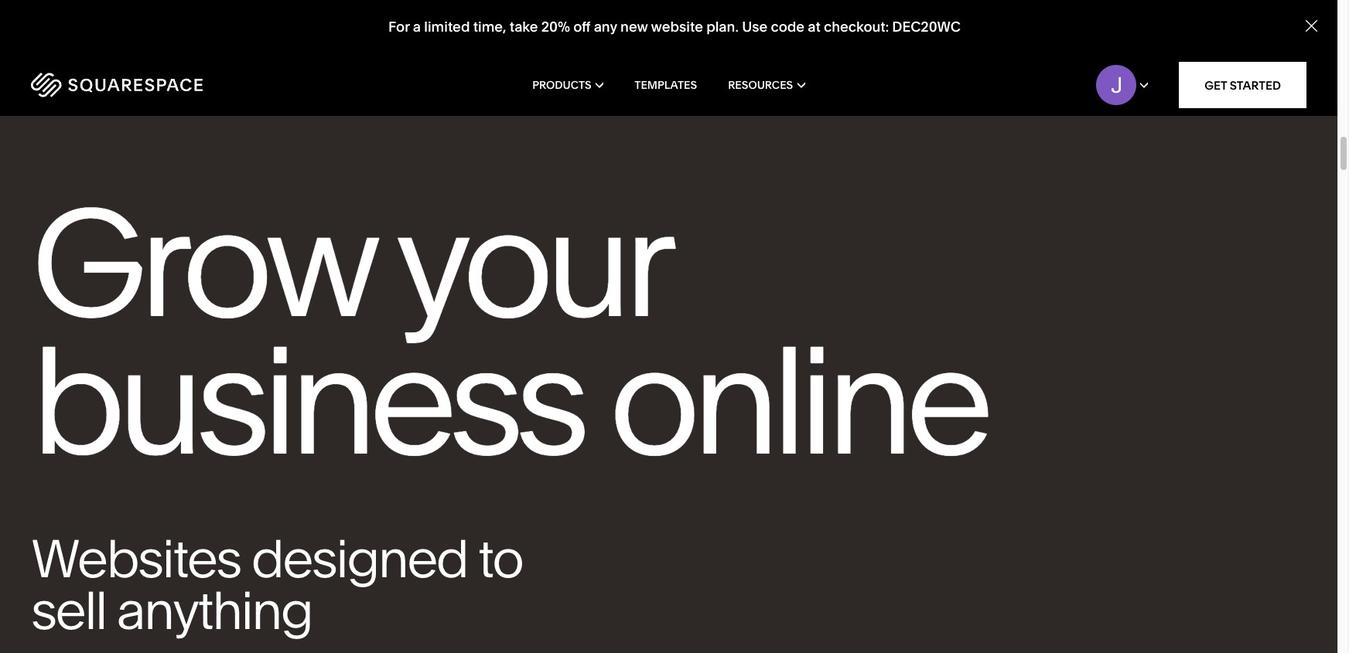 Task type: vqa. For each thing, say whether or not it's contained in the screenshot.
SQUARESPACE LOGO Link
yes



Task type: locate. For each thing, give the bounding box(es) containing it.
templates link
[[635, 54, 697, 116]]

resources button
[[728, 54, 805, 116]]

get started link
[[1179, 62, 1307, 108]]

business
[[31, 311, 582, 492]]

checkout:
[[824, 18, 889, 36]]

use
[[742, 18, 768, 36]]

grow your business online
[[31, 173, 986, 492]]

20%
[[541, 18, 570, 36]]

templates
[[635, 78, 697, 92]]

website
[[651, 18, 703, 36]]

squarespace logo image
[[31, 73, 203, 97]]

anything
[[117, 579, 312, 643]]

a
[[413, 18, 421, 36]]

sell
[[31, 579, 106, 643]]

for a limited time, take 20% off any new website plan. use code at checkout: dec20wc
[[388, 18, 961, 36]]

websites designed to sell anything
[[31, 527, 523, 643]]

time,
[[473, 18, 506, 36]]

products
[[532, 78, 592, 92]]

dec20wc
[[892, 18, 961, 36]]

plan.
[[707, 18, 739, 36]]

squarespace logo link
[[31, 73, 286, 97]]



Task type: describe. For each thing, give the bounding box(es) containing it.
code
[[771, 18, 805, 36]]

grow
[[31, 173, 371, 354]]

resources
[[728, 78, 793, 92]]

to
[[478, 527, 523, 591]]

get started
[[1205, 78, 1281, 92]]

an ecommerce website showcasing a beige lighting fixture sculpture with a red curtain-like background, featuring a 'shop now' button and sale highlights. image
[[0, 637, 1338, 654]]

your
[[395, 173, 665, 354]]

any
[[594, 18, 617, 36]]

online
[[609, 311, 986, 492]]

for
[[388, 18, 410, 36]]

started
[[1230, 78, 1281, 92]]

at
[[808, 18, 821, 36]]

websites
[[31, 527, 241, 591]]

new
[[621, 18, 648, 36]]

take
[[510, 18, 538, 36]]

get
[[1205, 78, 1227, 92]]

designed
[[251, 527, 468, 591]]

off
[[573, 18, 591, 36]]

limited
[[424, 18, 470, 36]]

products button
[[532, 54, 604, 116]]



